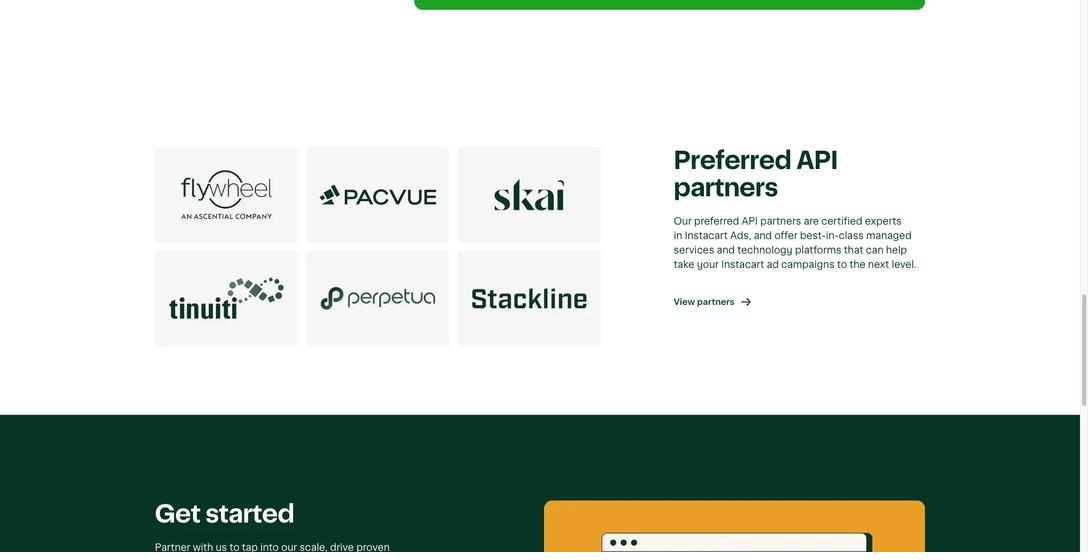 Task type: describe. For each thing, give the bounding box(es) containing it.
stackline image
[[458, 251, 601, 346]]

your
[[697, 260, 719, 270]]

preferred
[[674, 148, 792, 173]]

our
[[674, 216, 692, 227]]

offer
[[775, 231, 798, 241]]

1 vertical spatial and
[[717, 245, 735, 256]]

2 vertical spatial partners
[[697, 297, 735, 307]]

class
[[839, 231, 864, 241]]

api inside 'our preferred api partners are certified experts in instacart ads, and offer best-in-class managed services and technology platforms that can help take your instacart ad campaigns to the next level.'
[[742, 216, 758, 227]]

can
[[866, 245, 884, 256]]

get started
[[155, 501, 294, 527]]

api inside preferred api partners
[[797, 148, 838, 173]]

managed
[[866, 231, 912, 241]]

our preferred api partners are certified experts in instacart ads, and offer best-in-class managed services and technology platforms that can help take your instacart ad campaigns to the next level.
[[674, 216, 917, 270]]

certified
[[822, 216, 863, 227]]

the
[[850, 260, 866, 270]]

campaigns
[[781, 260, 835, 270]]

partners inside 'our preferred api partners are certified experts in instacart ads, and offer best-in-class managed services and technology platforms that can help take your instacart ad campaigns to the next level.'
[[760, 216, 801, 227]]

help
[[886, 245, 907, 256]]

best-
[[800, 231, 826, 241]]

view
[[674, 297, 695, 307]]

technology
[[737, 245, 793, 256]]

platforms
[[795, 245, 842, 256]]

ad
[[767, 260, 779, 270]]

that
[[844, 245, 864, 256]]

in-
[[826, 231, 839, 241]]



Task type: vqa. For each thing, say whether or not it's contained in the screenshot.
can
yes



Task type: locate. For each thing, give the bounding box(es) containing it.
and up technology
[[754, 231, 772, 241]]

level.
[[892, 260, 917, 270]]

0 vertical spatial and
[[754, 231, 772, 241]]

to
[[837, 260, 847, 270]]

0 vertical spatial api
[[797, 148, 838, 173]]

ads,
[[730, 231, 751, 241]]

preferred api partners
[[674, 148, 838, 201]]

preferred
[[694, 216, 739, 227]]

instacart
[[685, 231, 728, 241], [721, 260, 764, 270]]

flywheel image
[[155, 147, 298, 243]]

tinuiti image
[[155, 251, 298, 346]]

services
[[674, 245, 714, 256]]

partners down preferred
[[674, 175, 778, 201]]

get
[[155, 501, 200, 527]]

take
[[674, 260, 695, 270]]

0 vertical spatial partners
[[674, 175, 778, 201]]

1 horizontal spatial api
[[797, 148, 838, 173]]

partners right the view
[[697, 297, 735, 307]]

api
[[797, 148, 838, 173], [742, 216, 758, 227]]

partners
[[674, 175, 778, 201], [760, 216, 801, 227], [697, 297, 735, 307]]

instacart down the preferred
[[685, 231, 728, 241]]

partners inside preferred api partners
[[674, 175, 778, 201]]

view partners
[[674, 297, 735, 307]]

and
[[754, 231, 772, 241], [717, 245, 735, 256]]

perpetua image
[[306, 251, 450, 346]]

experts
[[865, 216, 902, 227]]

0 horizontal spatial api
[[742, 216, 758, 227]]

in
[[674, 231, 682, 241]]

0 horizontal spatial and
[[717, 245, 735, 256]]

pacvue image
[[306, 147, 450, 243]]

skai image
[[458, 147, 601, 243]]

1 vertical spatial partners
[[760, 216, 801, 227]]

started
[[206, 501, 294, 527]]

instacart down technology
[[721, 260, 764, 270]]

next
[[868, 260, 889, 270]]

0 vertical spatial instacart
[[685, 231, 728, 241]]

and down ads,
[[717, 245, 735, 256]]

view partners link
[[674, 289, 751, 315]]

partners up offer
[[760, 216, 801, 227]]

1 vertical spatial api
[[742, 216, 758, 227]]

1 horizontal spatial and
[[754, 231, 772, 241]]

are
[[804, 216, 819, 227]]

1 vertical spatial instacart
[[721, 260, 764, 270]]



